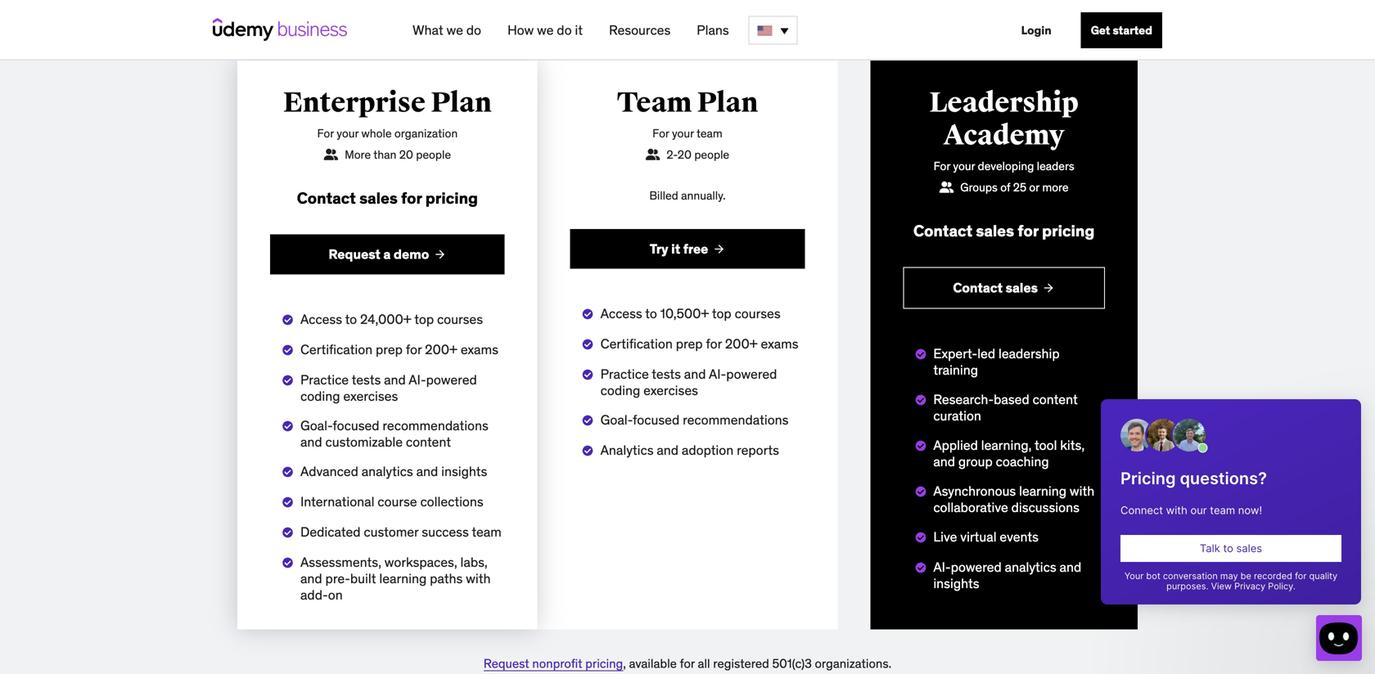 Task type: locate. For each thing, give the bounding box(es) containing it.
coding
[[600, 382, 640, 399], [300, 388, 340, 405]]

0 horizontal spatial exams
[[461, 341, 498, 358]]

1 horizontal spatial solid image
[[646, 149, 660, 160]]

1 horizontal spatial focused
[[633, 412, 679, 429]]

curation
[[933, 407, 981, 424]]

collections
[[420, 493, 483, 510]]

1 horizontal spatial coding
[[600, 382, 640, 399]]

analytics up international course collections
[[362, 463, 413, 480]]

research-
[[933, 391, 994, 408]]

and
[[684, 366, 706, 383], [384, 371, 406, 388], [300, 434, 322, 450], [657, 442, 679, 459], [933, 453, 955, 470], [416, 463, 438, 480], [1060, 559, 1081, 576], [300, 570, 322, 587]]

access
[[600, 305, 642, 322], [300, 311, 342, 328]]

0 horizontal spatial for
[[317, 126, 334, 141]]

sales down of on the right of page
[[976, 221, 1014, 241]]

learning right built
[[379, 570, 427, 587]]

sales for plan
[[359, 188, 398, 208]]

pricing down more
[[1042, 221, 1095, 241]]

do right the how at the left top of page
[[557, 22, 572, 38]]

content inside goal-focused recommendations and customizable content
[[406, 434, 451, 450]]

2 horizontal spatial for
[[934, 159, 950, 174]]

0 horizontal spatial 200+
[[425, 341, 457, 358]]

contact sales for pricing
[[297, 188, 478, 208], [913, 221, 1095, 241]]

20
[[399, 147, 413, 162], [678, 147, 692, 162]]

2 people from the left
[[694, 147, 729, 162]]

exercises up goal-focused recommendations and customizable content
[[343, 388, 398, 405]]

0 horizontal spatial insights
[[441, 463, 487, 480]]

people right the 2-
[[694, 147, 729, 162]]

content inside research-based content curation
[[1033, 391, 1078, 408]]

0 horizontal spatial certification
[[300, 341, 373, 358]]

try
[[650, 241, 668, 257]]

we right what
[[446, 22, 463, 38]]

organizations.
[[815, 656, 891, 671]]

available
[[629, 656, 677, 671]]

plan
[[431, 86, 492, 120], [697, 86, 758, 120]]

for inside the team plan for your team
[[652, 126, 669, 141]]

practice up analytics
[[600, 366, 649, 383]]

ai- up goal-focused recommendations and customizable content
[[409, 371, 426, 388]]

for down access to 10,500+ top courses
[[706, 336, 722, 352]]

dedicated
[[300, 524, 361, 540]]

0 horizontal spatial coding
[[300, 388, 340, 405]]

research-based content curation
[[933, 391, 1078, 424]]

1 horizontal spatial analytics
[[1005, 559, 1056, 576]]

your inside leadership academy for your developing leaders
[[953, 159, 975, 174]]

with down kits,
[[1070, 483, 1094, 499]]

2 vertical spatial pricing
[[585, 656, 623, 671]]

registered
[[713, 656, 769, 671]]

request inside request a demo link
[[329, 246, 380, 263]]

0 horizontal spatial access
[[300, 311, 342, 328]]

1 vertical spatial it
[[671, 241, 680, 257]]

ai- for enterprise
[[409, 371, 426, 388]]

1 solid image from the left
[[324, 149, 338, 160]]

1 horizontal spatial your
[[672, 126, 694, 141]]

0 horizontal spatial analytics
[[362, 463, 413, 480]]

2 horizontal spatial powered
[[951, 559, 1002, 576]]

tests up goal-focused recommendations
[[652, 366, 681, 383]]

1 horizontal spatial goal-
[[600, 412, 633, 429]]

powered up goal-focused recommendations and customizable content
[[426, 371, 477, 388]]

prep down access to 24,000+ top courses
[[376, 341, 403, 358]]

1 vertical spatial contact sales for pricing
[[913, 221, 1095, 241]]

1 we from the left
[[446, 22, 463, 38]]

your for team
[[672, 126, 694, 141]]

analytics down events
[[1005, 559, 1056, 576]]

0 horizontal spatial 20
[[399, 147, 413, 162]]

certification down 24,000+
[[300, 341, 373, 358]]

1 horizontal spatial people
[[694, 147, 729, 162]]

and down discussions
[[1060, 559, 1081, 576]]

and left pre-
[[300, 570, 322, 587]]

labs,
[[460, 554, 488, 571]]

certification for enterprise plan
[[300, 341, 373, 358]]

request a demo link
[[270, 235, 505, 274]]

team up 2-20 people
[[696, 126, 723, 141]]

focused up advanced
[[333, 417, 379, 434]]

1 horizontal spatial for
[[652, 126, 669, 141]]

1 do from the left
[[466, 22, 481, 38]]

2 solid image from the left
[[646, 149, 660, 160]]

plan inside enterprise plan for your whole organization
[[431, 86, 492, 120]]

exams for team plan
[[761, 336, 798, 352]]

top right 24,000+
[[414, 311, 434, 328]]

1 horizontal spatial to
[[645, 305, 657, 322]]

plan up the organization
[[431, 86, 492, 120]]

do inside dropdown button
[[466, 22, 481, 38]]

focused up analytics
[[633, 412, 679, 429]]

powered inside ai-powered analytics and insights
[[951, 559, 1002, 576]]

200+ down access to 24,000+ top courses
[[425, 341, 457, 358]]

insights up collections
[[441, 463, 487, 480]]

goal- up analytics
[[600, 412, 633, 429]]

0 horizontal spatial solid image
[[324, 149, 338, 160]]

0 horizontal spatial ai-
[[409, 371, 426, 388]]

contact sales for pricing for academy
[[913, 221, 1095, 241]]

plan inside the team plan for your team
[[697, 86, 758, 120]]

1 horizontal spatial content
[[1033, 391, 1078, 408]]

insights down live
[[933, 575, 979, 592]]

0 vertical spatial team
[[696, 126, 723, 141]]

powered up goal-focused recommendations
[[726, 366, 777, 383]]

do for what we do
[[466, 22, 481, 38]]

expert-led leadership training
[[933, 345, 1060, 378]]

top right 10,500+
[[712, 305, 731, 322]]

for down the enterprise
[[317, 126, 334, 141]]

0 horizontal spatial content
[[406, 434, 451, 450]]

nonprofit
[[532, 656, 582, 671]]

practice tests and ai-powered coding exercises for enterprise
[[300, 371, 477, 405]]

do right what
[[466, 22, 481, 38]]

content up advanced analytics and insights
[[406, 434, 451, 450]]

0 horizontal spatial goal-
[[300, 417, 333, 434]]

for down or
[[1018, 221, 1039, 241]]

plan for team plan
[[697, 86, 758, 120]]

contact down more
[[297, 188, 356, 208]]

certification prep for 200+ exams down access to 24,000+ top courses
[[300, 341, 498, 358]]

more
[[1042, 180, 1069, 195]]

2 horizontal spatial ai-
[[933, 559, 951, 576]]

200+ for team
[[725, 336, 758, 352]]

annually.
[[681, 188, 726, 203]]

1 plan from the left
[[431, 86, 492, 120]]

1 vertical spatial team
[[472, 524, 502, 540]]

your inside enterprise plan for your whole organization
[[337, 126, 359, 141]]

2-20 people
[[667, 147, 729, 162]]

certification prep for 200+ exams down access to 10,500+ top courses
[[600, 336, 798, 352]]

prep down access to 10,500+ top courses
[[676, 336, 703, 352]]

0 horizontal spatial people
[[416, 147, 451, 162]]

20 right "than" in the top left of the page
[[399, 147, 413, 162]]

1 vertical spatial sales
[[976, 221, 1014, 241]]

1 vertical spatial content
[[406, 434, 451, 450]]

powered down virtual
[[951, 559, 1002, 576]]

request for request nonprofit pricing , available for all registered 501(c)3 organizations.
[[484, 656, 529, 671]]

pricing for plan
[[425, 188, 478, 208]]

powered
[[726, 366, 777, 383], [426, 371, 477, 388], [951, 559, 1002, 576]]

practice up customizable
[[300, 371, 349, 388]]

contact sales link
[[903, 267, 1105, 309]]

2 do from the left
[[557, 22, 572, 38]]

1 horizontal spatial powered
[[726, 366, 777, 383]]

solid image left the 2-
[[646, 149, 660, 160]]

ai-
[[709, 366, 726, 383], [409, 371, 426, 388], [933, 559, 951, 576]]

1 horizontal spatial prep
[[676, 336, 703, 352]]

or
[[1029, 180, 1039, 195]]

contact down solid icon at the right of page
[[913, 221, 972, 241]]

access to 24,000+ top courses
[[300, 311, 483, 328]]

0 horizontal spatial focused
[[333, 417, 379, 434]]

for for leadership academy
[[934, 159, 950, 174]]

0 horizontal spatial do
[[466, 22, 481, 38]]

0 horizontal spatial certification prep for 200+ exams
[[300, 341, 498, 358]]

1 horizontal spatial practice
[[600, 366, 649, 383]]

pricing right nonprofit
[[585, 656, 623, 671]]

we inside dropdown button
[[446, 22, 463, 38]]

and left group
[[933, 453, 955, 470]]

exercises
[[643, 382, 698, 399], [343, 388, 398, 405]]

for
[[317, 126, 334, 141], [652, 126, 669, 141], [934, 159, 950, 174]]

menu navigation
[[399, 0, 1162, 61]]

adoption
[[682, 442, 734, 459]]

200+ down access to 10,500+ top courses
[[725, 336, 758, 352]]

1 horizontal spatial insights
[[933, 575, 979, 592]]

tests for team
[[652, 366, 681, 383]]

plan up 2-20 people
[[697, 86, 758, 120]]

your up groups
[[953, 159, 975, 174]]

0 horizontal spatial courses
[[437, 311, 483, 328]]

analytics
[[362, 463, 413, 480], [1005, 559, 1056, 576]]

25
[[1013, 180, 1026, 195]]

applied learning, tool kits, and group coaching
[[933, 437, 1085, 470]]

practice tests and ai-powered coding exercises for team
[[600, 366, 777, 399]]

sales
[[359, 188, 398, 208], [976, 221, 1014, 241], [1006, 280, 1038, 296]]

solid image left more
[[324, 149, 338, 160]]

it right try
[[671, 241, 680, 257]]

recommendations inside goal-focused recommendations and customizable content
[[383, 417, 488, 434]]

pricing down more than 20 people
[[425, 188, 478, 208]]

coding up customizable
[[300, 388, 340, 405]]

content right based
[[1033, 391, 1078, 408]]

1 horizontal spatial courses
[[735, 305, 781, 322]]

courses right 10,500+
[[735, 305, 781, 322]]

courses right 24,000+
[[437, 311, 483, 328]]

try it free
[[650, 241, 708, 257]]

applied
[[933, 437, 978, 454]]

2 20 from the left
[[678, 147, 692, 162]]

team inside the team plan for your team
[[696, 126, 723, 141]]

1 vertical spatial contact
[[913, 221, 972, 241]]

it
[[575, 22, 583, 38], [671, 241, 680, 257]]

to left 24,000+
[[345, 311, 357, 328]]

1 horizontal spatial recommendations
[[683, 412, 789, 429]]

2 vertical spatial sales
[[1006, 280, 1038, 296]]

0 horizontal spatial team
[[472, 524, 502, 540]]

0 vertical spatial content
[[1033, 391, 1078, 408]]

0 horizontal spatial tests
[[352, 371, 381, 388]]

request a demo
[[329, 246, 429, 263]]

0 horizontal spatial it
[[575, 22, 583, 38]]

your
[[337, 126, 359, 141], [672, 126, 694, 141], [953, 159, 975, 174]]

resources button
[[602, 16, 677, 45]]

0 horizontal spatial prep
[[376, 341, 403, 358]]

1 horizontal spatial certification
[[600, 336, 673, 352]]

contact sales for pricing down of on the right of page
[[913, 221, 1095, 241]]

1 vertical spatial pricing
[[1042, 221, 1095, 241]]

1 horizontal spatial ai-
[[709, 366, 726, 383]]

billed
[[649, 188, 678, 203]]

courses
[[735, 305, 781, 322], [437, 311, 483, 328]]

0 vertical spatial contact sales for pricing
[[297, 188, 478, 208]]

1 horizontal spatial access
[[600, 305, 642, 322]]

recommendations
[[683, 412, 789, 429], [383, 417, 488, 434]]

do
[[466, 22, 481, 38], [557, 22, 572, 38]]

for up the 2-
[[652, 126, 669, 141]]

for left all
[[680, 656, 695, 671]]

we inside dropdown button
[[537, 22, 554, 38]]

request left nonprofit
[[484, 656, 529, 671]]

team up the labs,
[[472, 524, 502, 540]]

0 horizontal spatial pricing
[[425, 188, 478, 208]]

2 we from the left
[[537, 22, 554, 38]]

courses for enterprise plan
[[437, 311, 483, 328]]

1 horizontal spatial plan
[[697, 86, 758, 120]]

0 horizontal spatial with
[[466, 570, 491, 587]]

0 vertical spatial learning
[[1019, 483, 1066, 499]]

0 horizontal spatial your
[[337, 126, 359, 141]]

your inside the team plan for your team
[[672, 126, 694, 141]]

for up solid icon at the right of page
[[934, 159, 950, 174]]

your up more
[[337, 126, 359, 141]]

analytics and adoption reports
[[600, 442, 779, 459]]

customer
[[364, 524, 419, 540]]

it right the how at the left top of page
[[575, 22, 583, 38]]

and inside assessments, workspaces, labs, and pre-built learning paths with add-on
[[300, 570, 322, 587]]

your for leadership
[[953, 159, 975, 174]]

enterprise plan for your whole organization
[[283, 86, 492, 141]]

assessments, workspaces, labs, and pre-built learning paths with add-on
[[300, 554, 491, 603]]

for for enterprise plan
[[317, 126, 334, 141]]

assessments,
[[300, 554, 381, 571]]

we for what
[[446, 22, 463, 38]]

contact
[[297, 188, 356, 208], [913, 221, 972, 241], [953, 280, 1003, 296]]

access for team
[[600, 305, 642, 322]]

expert-
[[933, 345, 977, 362]]

certification down 10,500+
[[600, 336, 673, 352]]

analytics inside ai-powered analytics and insights
[[1005, 559, 1056, 576]]

tests up goal-focused recommendations and customizable content
[[352, 371, 381, 388]]

and up goal-focused recommendations
[[684, 366, 706, 383]]

sales inside contact sales link
[[1006, 280, 1038, 296]]

learning inside asynchronous learning with collaborative discussions
[[1019, 483, 1066, 499]]

to
[[645, 305, 657, 322], [345, 311, 357, 328]]

ai- down live
[[933, 559, 951, 576]]

0 horizontal spatial practice tests and ai-powered coding exercises
[[300, 371, 477, 405]]

recommendations up reports
[[683, 412, 789, 429]]

0 horizontal spatial powered
[[426, 371, 477, 388]]

practice
[[600, 366, 649, 383], [300, 371, 349, 388]]

contact up led
[[953, 280, 1003, 296]]

with inside asynchronous learning with collaborative discussions
[[1070, 483, 1094, 499]]

practice tests and ai-powered coding exercises
[[600, 366, 777, 399], [300, 371, 477, 405]]

do for how we do it
[[557, 22, 572, 38]]

0 horizontal spatial top
[[414, 311, 434, 328]]

to left 10,500+
[[645, 305, 657, 322]]

1 vertical spatial request
[[484, 656, 529, 671]]

1 vertical spatial with
[[466, 570, 491, 587]]

0 horizontal spatial request
[[329, 246, 380, 263]]

request left a
[[329, 246, 380, 263]]

0 vertical spatial it
[[575, 22, 583, 38]]

1 horizontal spatial tests
[[652, 366, 681, 383]]

0 horizontal spatial exercises
[[343, 388, 398, 405]]

reports
[[737, 442, 779, 459]]

based
[[994, 391, 1029, 408]]

goal- for team plan
[[600, 412, 633, 429]]

2 horizontal spatial pricing
[[1042, 221, 1095, 241]]

exercises up goal-focused recommendations
[[643, 382, 698, 399]]

do inside dropdown button
[[557, 22, 572, 38]]

groups
[[960, 180, 998, 195]]

login button
[[1011, 12, 1061, 48]]

practice tests and ai-powered coding exercises up goal-focused recommendations and customizable content
[[300, 371, 477, 405]]

0 vertical spatial request
[[329, 246, 380, 263]]

0 vertical spatial with
[[1070, 483, 1094, 499]]

get
[[1091, 23, 1110, 38]]

2 plan from the left
[[697, 86, 758, 120]]

asynchronous learning with collaborative discussions
[[933, 483, 1094, 516]]

people down the organization
[[416, 147, 451, 162]]

get started link
[[1081, 12, 1162, 48]]

your up the 2-
[[672, 126, 694, 141]]

ai- for team
[[709, 366, 726, 383]]

we
[[446, 22, 463, 38], [537, 22, 554, 38]]

contact sales for pricing for plan
[[297, 188, 478, 208]]

insights
[[441, 463, 487, 480], [933, 575, 979, 592]]

for inside leadership academy for your developing leaders
[[934, 159, 950, 174]]

1 horizontal spatial request
[[484, 656, 529, 671]]

goal- inside goal-focused recommendations and customizable content
[[300, 417, 333, 434]]

focused inside goal-focused recommendations and customizable content
[[333, 417, 379, 434]]

access left 24,000+
[[300, 311, 342, 328]]

1 vertical spatial insights
[[933, 575, 979, 592]]

access left 10,500+
[[600, 305, 642, 322]]

sales up leadership in the right bottom of the page
[[1006, 280, 1038, 296]]

ai- up goal-focused recommendations
[[709, 366, 726, 383]]

1 horizontal spatial practice tests and ai-powered coding exercises
[[600, 366, 777, 399]]

solid image for enterprise
[[324, 149, 338, 160]]

1 horizontal spatial team
[[696, 126, 723, 141]]

1 horizontal spatial top
[[712, 305, 731, 322]]

learning down coaching
[[1019, 483, 1066, 499]]

0 horizontal spatial learning
[[379, 570, 427, 587]]

goal-
[[600, 412, 633, 429], [300, 417, 333, 434]]

1 horizontal spatial with
[[1070, 483, 1094, 499]]

coding up analytics
[[600, 382, 640, 399]]

solid image
[[324, 149, 338, 160], [646, 149, 660, 160]]

team
[[617, 86, 692, 120]]

0 vertical spatial analytics
[[362, 463, 413, 480]]

1 horizontal spatial 20
[[678, 147, 692, 162]]

how we do it button
[[501, 16, 589, 45]]

2 horizontal spatial your
[[953, 159, 975, 174]]

0 horizontal spatial recommendations
[[383, 417, 488, 434]]

coding for enterprise plan
[[300, 388, 340, 405]]

0 horizontal spatial to
[[345, 311, 357, 328]]

plans button
[[690, 16, 736, 45]]

and inside goal-focused recommendations and customizable content
[[300, 434, 322, 450]]

and up advanced
[[300, 434, 322, 450]]

for inside enterprise plan for your whole organization
[[317, 126, 334, 141]]

0 horizontal spatial we
[[446, 22, 463, 38]]

of
[[1000, 180, 1010, 195]]

discussions
[[1011, 499, 1079, 516]]

0 horizontal spatial contact sales for pricing
[[297, 188, 478, 208]]

contact sales for pricing down "than" in the top left of the page
[[297, 188, 478, 208]]

tool
[[1035, 437, 1057, 454]]

1 horizontal spatial do
[[557, 22, 572, 38]]

practice tests and ai-powered coding exercises up goal-focused recommendations
[[600, 366, 777, 399]]

billed annually.
[[649, 188, 726, 203]]

recommendations up advanced analytics and insights
[[383, 417, 488, 434]]

1 horizontal spatial learning
[[1019, 483, 1066, 499]]

1 vertical spatial learning
[[379, 570, 427, 587]]

sales down "than" in the top left of the page
[[359, 188, 398, 208]]

goal- up advanced
[[300, 417, 333, 434]]

with right paths
[[466, 570, 491, 587]]

0 vertical spatial sales
[[359, 188, 398, 208]]

1 vertical spatial analytics
[[1005, 559, 1056, 576]]

top
[[712, 305, 731, 322], [414, 311, 434, 328]]

0 horizontal spatial practice
[[300, 371, 349, 388]]

we right the how at the left top of page
[[537, 22, 554, 38]]

1 horizontal spatial we
[[537, 22, 554, 38]]

1 horizontal spatial exercises
[[643, 382, 698, 399]]

1 horizontal spatial contact sales for pricing
[[913, 221, 1095, 241]]

solid image
[[939, 182, 954, 193]]

20 up billed annually.
[[678, 147, 692, 162]]



Task type: vqa. For each thing, say whether or not it's contained in the screenshot.
"led" in the bottom right of the page
yes



Task type: describe. For each thing, give the bounding box(es) containing it.
request nonprofit pricing link
[[484, 656, 623, 671]]

certification for team plan
[[600, 336, 673, 352]]

for down access to 24,000+ top courses
[[406, 341, 422, 358]]

add-
[[300, 587, 328, 603]]

1 20 from the left
[[399, 147, 413, 162]]

goal-focused recommendations and customizable content
[[300, 417, 488, 450]]

tests for enterprise
[[352, 371, 381, 388]]

started
[[1113, 23, 1152, 38]]

exercises for team
[[643, 382, 698, 399]]

team plan for your team
[[617, 86, 758, 141]]

10,500+
[[660, 305, 709, 322]]

paths
[[430, 570, 463, 587]]

what
[[413, 22, 443, 38]]

501(c)3
[[772, 656, 812, 671]]

contact for enterprise plan
[[297, 188, 356, 208]]

ai- inside ai-powered analytics and insights
[[933, 559, 951, 576]]

leadership
[[998, 345, 1060, 362]]

top for enterprise
[[414, 311, 434, 328]]

2 vertical spatial contact
[[953, 280, 1003, 296]]

powered for team plan
[[726, 366, 777, 383]]

coaching
[[996, 453, 1049, 470]]

training
[[933, 362, 978, 378]]

developing
[[978, 159, 1034, 174]]

practice for enterprise
[[300, 371, 349, 388]]

pre-
[[325, 570, 350, 587]]

learning inside assessments, workspaces, labs, and pre-built learning paths with add-on
[[379, 570, 427, 587]]

how
[[507, 22, 534, 38]]

free
[[683, 241, 708, 257]]

access for enterprise
[[300, 311, 342, 328]]

200+ for enterprise
[[425, 341, 457, 358]]

customizable
[[325, 434, 403, 450]]

certification prep for 200+ exams for enterprise
[[300, 341, 498, 358]]

how we do it
[[507, 22, 583, 38]]

prep for team
[[676, 336, 703, 352]]

built
[[350, 570, 376, 587]]

contact sales
[[953, 280, 1038, 296]]

with inside assessments, workspaces, labs, and pre-built learning paths with add-on
[[466, 570, 491, 587]]

for down more than 20 people
[[401, 188, 422, 208]]

insights inside ai-powered analytics and insights
[[933, 575, 979, 592]]

focused for team
[[633, 412, 679, 429]]

on
[[328, 587, 343, 603]]

events
[[1000, 529, 1039, 545]]

certification prep for 200+ exams for team
[[600, 336, 798, 352]]

success
[[422, 524, 469, 540]]

asynchronous
[[933, 483, 1016, 499]]

advanced analytics and insights
[[300, 463, 487, 480]]

and inside applied learning, tool kits, and group coaching
[[933, 453, 955, 470]]

academy
[[943, 119, 1065, 153]]

recommendations for enterprise
[[383, 417, 488, 434]]

kits,
[[1060, 437, 1085, 454]]

more than 20 people
[[345, 147, 451, 162]]

international
[[300, 493, 374, 510]]

to for enterprise plan
[[345, 311, 357, 328]]

leaders
[[1037, 159, 1074, 174]]

try it free link
[[570, 229, 805, 269]]

plans
[[697, 22, 729, 38]]

exams for enterprise plan
[[461, 341, 498, 358]]

goal- for enterprise plan
[[300, 417, 333, 434]]

24,000+
[[360, 311, 411, 328]]

practice for team
[[600, 366, 649, 383]]

groups of 25 or more
[[960, 180, 1069, 195]]

access to 10,500+ top courses
[[600, 305, 781, 322]]

for for team plan
[[652, 126, 669, 141]]

courses for team plan
[[735, 305, 781, 322]]

get started
[[1091, 23, 1152, 38]]

login
[[1021, 23, 1051, 38]]

request nonprofit pricing , available for all registered 501(c)3 organizations.
[[484, 656, 891, 671]]

goal-focused recommendations
[[600, 412, 789, 429]]

what we do
[[413, 22, 481, 38]]

leadership
[[929, 86, 1079, 120]]

we for how
[[537, 22, 554, 38]]

request for request a demo
[[329, 246, 380, 263]]

leadership academy for your developing leaders
[[929, 86, 1079, 174]]

prep for enterprise
[[376, 341, 403, 358]]

and left adoption
[[657, 442, 679, 459]]

and up collections
[[416, 463, 438, 480]]

2-
[[667, 147, 678, 162]]

exercises for enterprise
[[343, 388, 398, 405]]

solid image for team
[[646, 149, 660, 160]]

to for team plan
[[645, 305, 657, 322]]

1 horizontal spatial pricing
[[585, 656, 623, 671]]

,
[[623, 656, 626, 671]]

organization
[[394, 126, 458, 141]]

top for team
[[712, 305, 731, 322]]

powered for enterprise plan
[[426, 371, 477, 388]]

it inside dropdown button
[[575, 22, 583, 38]]

0 vertical spatial insights
[[441, 463, 487, 480]]

analytics
[[600, 442, 654, 459]]

1 people from the left
[[416, 147, 451, 162]]

enterprise
[[283, 86, 426, 120]]

led
[[977, 345, 995, 362]]

whole
[[361, 126, 392, 141]]

and inside ai-powered analytics and insights
[[1060, 559, 1081, 576]]

pricing for academy
[[1042, 221, 1095, 241]]

contact for leadership academy
[[913, 221, 972, 241]]

your for enterprise
[[337, 126, 359, 141]]

what we do button
[[406, 16, 488, 45]]

udemy business image
[[213, 18, 347, 41]]

ai-powered analytics and insights
[[933, 559, 1081, 592]]

international course collections
[[300, 493, 483, 510]]

collaborative
[[933, 499, 1008, 516]]

than
[[373, 147, 396, 162]]

live virtual events
[[933, 529, 1039, 545]]

dedicated customer success team
[[300, 524, 502, 540]]

learning,
[[981, 437, 1032, 454]]

1 horizontal spatial it
[[671, 241, 680, 257]]

recommendations for team
[[683, 412, 789, 429]]

focused for enterprise
[[333, 417, 379, 434]]

workspaces,
[[384, 554, 457, 571]]

plan for enterprise plan
[[431, 86, 492, 120]]

sales for academy
[[976, 221, 1014, 241]]

virtual
[[960, 529, 997, 545]]

coding for team plan
[[600, 382, 640, 399]]

group
[[958, 453, 993, 470]]

a
[[383, 246, 391, 263]]

course
[[378, 493, 417, 510]]

more
[[345, 147, 371, 162]]

demo
[[394, 246, 429, 263]]

and up goal-focused recommendations and customizable content
[[384, 371, 406, 388]]

all
[[698, 656, 710, 671]]



